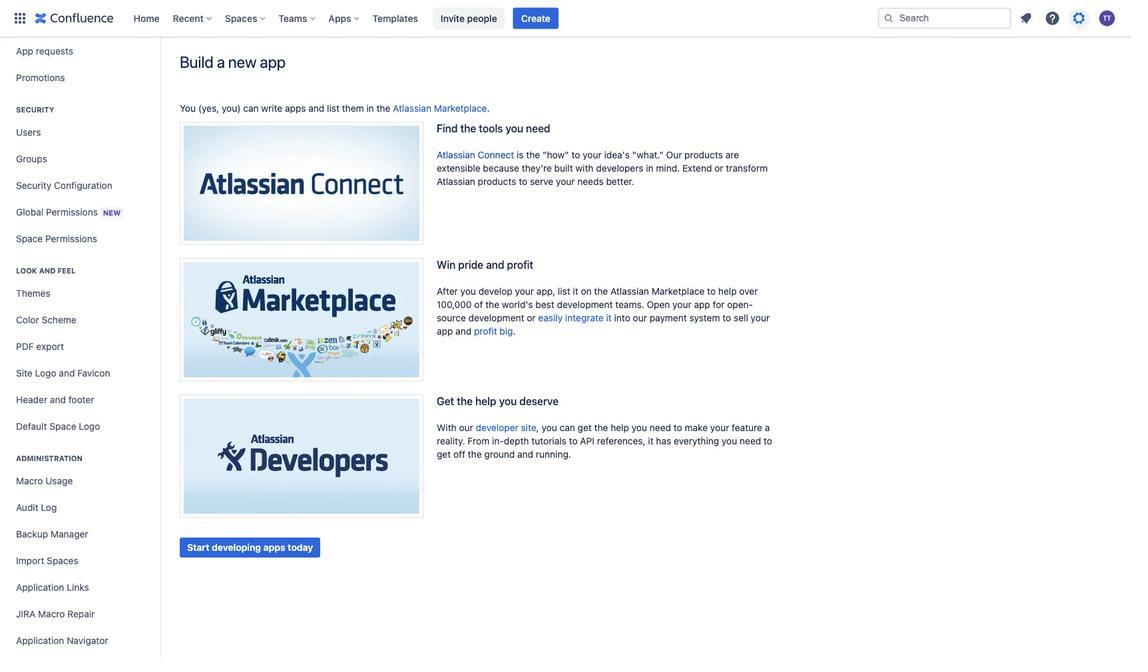 Task type: describe. For each thing, give the bounding box(es) containing it.
0 horizontal spatial marketplace
[[434, 103, 487, 114]]

invite
[[441, 13, 465, 24]]

you
[[180, 103, 196, 114]]

list inside after you develop your app, list it on the atlassian marketplace to help over 100,000 of the world's best development teams. open your app for open- source development or
[[558, 286, 571, 297]]

1 vertical spatial development
[[469, 313, 525, 324]]

your up with
[[583, 150, 602, 161]]

security configuration
[[16, 180, 112, 191]]

the down develop
[[486, 299, 500, 310]]

site logo and favicon
[[16, 368, 110, 379]]

profit big link
[[474, 326, 513, 337]]

spaces button
[[221, 8, 271, 29]]

collapse sidebar image
[[145, 44, 175, 71]]

"how"
[[543, 150, 569, 161]]

0 vertical spatial in
[[367, 103, 374, 114]]

from
[[468, 436, 490, 447]]

ground
[[484, 449, 515, 460]]

recent button
[[169, 8, 217, 29]]

connect
[[478, 150, 514, 161]]

running.
[[536, 449, 571, 460]]

atlassian inside after you develop your app, list it on the atlassian marketplace to help over 100,000 of the world's best development teams. open your app for open- source development or
[[611, 286, 649, 297]]

serve
[[530, 176, 554, 187]]

scheme
[[42, 315, 76, 326]]

navigator
[[67, 636, 108, 647]]

administration group
[[11, 440, 149, 659]]

atlassian inside is the "how" to your idea's "what." our products are extensible because they're built with developers in mind. extend or transform atlassian products to serve your needs better.
[[437, 176, 475, 187]]

profit big .
[[474, 326, 516, 337]]

mind.
[[656, 163, 680, 174]]

built
[[555, 163, 573, 174]]

usage
[[45, 476, 73, 487]]

into our payment system to sell your app and
[[437, 313, 770, 337]]

users link
[[11, 119, 149, 146]]

your inside into our payment system to sell your app and
[[751, 313, 770, 324]]

themes link
[[11, 280, 149, 307]]

you up developer site link
[[499, 395, 517, 408]]

you inside after you develop your app, list it on the atlassian marketplace to help over 100,000 of the world's best development teams. open your app for open- source development or
[[461, 286, 476, 297]]

payment
[[650, 313, 687, 324]]

our for into
[[633, 313, 647, 324]]

marketplace inside after you develop your app, list it on the atlassian marketplace to help over 100,000 of the world's best development teams. open your app for open- source development or
[[652, 286, 705, 297]]

you)
[[222, 103, 241, 114]]

reality.
[[437, 436, 465, 447]]

source
[[437, 313, 466, 324]]

apps inside button
[[264, 543, 285, 553]]

apps button
[[325, 8, 365, 29]]

with
[[437, 423, 457, 434]]

invite people button
[[433, 8, 505, 29]]

1 horizontal spatial it
[[606, 313, 612, 324]]

deserve
[[520, 395, 559, 408]]

your down built
[[556, 176, 575, 187]]

your inside the , you can get the help you need to make your feature a reality. from in-depth tutorials to api references, it has everything you need to get off the ground and running.
[[711, 423, 730, 434]]

permissions for space
[[45, 233, 97, 244]]

100,000
[[437, 299, 472, 310]]

app requests link
[[11, 38, 149, 65]]

application for application links
[[16, 582, 64, 593]]

and right pride
[[486, 259, 505, 271]]

system
[[690, 313, 720, 324]]

our
[[666, 150, 682, 161]]

your up "world's"
[[515, 286, 534, 297]]

get the help you deserve
[[437, 395, 559, 408]]

space inside look and feel group
[[49, 421, 76, 432]]

the right get
[[457, 395, 473, 408]]

0 vertical spatial a
[[217, 53, 225, 71]]

site
[[16, 368, 32, 379]]

build a new app
[[180, 53, 286, 71]]

is
[[517, 150, 524, 161]]

jira macro repair link
[[11, 601, 149, 628]]

links
[[67, 582, 89, 593]]

export
[[36, 341, 64, 352]]

you right , on the bottom of the page
[[542, 423, 557, 434]]

0 vertical spatial products
[[685, 150, 723, 161]]

create link
[[513, 8, 559, 29]]

0 vertical spatial macro
[[16, 476, 43, 487]]

macro usage link
[[11, 468, 149, 495]]

(yes,
[[198, 103, 219, 114]]

find
[[437, 122, 458, 135]]

manager
[[51, 529, 88, 540]]

log
[[41, 503, 57, 514]]

security configuration link
[[11, 173, 149, 199]]

because
[[483, 163, 520, 174]]

global permissions new
[[16, 206, 121, 217]]

you right tools
[[506, 122, 524, 135]]

new
[[228, 53, 257, 71]]

help inside after you develop your app, list it on the atlassian marketplace to help over 100,000 of the world's best development teams. open your app for open- source development or
[[719, 286, 737, 297]]

needs
[[578, 176, 604, 187]]

tutorials
[[532, 436, 567, 447]]

jira
[[16, 609, 35, 620]]

1 horizontal spatial development
[[557, 299, 613, 310]]

it inside the , you can get the help you need to make your feature a reality. from in-depth tutorials to api references, it has everything you need to get off the ground and running.
[[648, 436, 654, 447]]

header
[[16, 395, 47, 406]]

promotions
[[16, 72, 65, 83]]

start developing apps today
[[187, 543, 313, 553]]

they're
[[522, 163, 552, 174]]

repair
[[67, 609, 95, 620]]

developer site link
[[476, 423, 537, 434]]

better.
[[606, 176, 635, 187]]

invite people
[[441, 13, 497, 24]]

and inside into our payment system to sell your app and
[[456, 326, 472, 337]]

audit log link
[[11, 495, 149, 522]]

jira macro repair
[[16, 609, 95, 620]]

templates
[[373, 13, 418, 24]]

with
[[576, 163, 594, 174]]

idea's
[[604, 150, 630, 161]]

can inside the , you can get the help you need to make your feature a reality. from in-depth tutorials to api references, it has everything you need to get off the ground and running.
[[560, 423, 575, 434]]

pdf export
[[16, 341, 64, 352]]

security for security configuration
[[16, 180, 51, 191]]

footer
[[68, 395, 94, 406]]

into
[[614, 313, 631, 324]]

the right the them
[[377, 103, 391, 114]]

easily integrate it link
[[538, 313, 612, 324]]

find the tools you need
[[437, 122, 551, 135]]

,
[[537, 423, 539, 434]]

color scheme
[[16, 315, 76, 326]]

everything
[[674, 436, 719, 447]]

start
[[187, 543, 210, 553]]

space inside security group
[[16, 233, 43, 244]]

people
[[467, 13, 497, 24]]

application for application navigator
[[16, 636, 64, 647]]

you down feature
[[722, 436, 738, 447]]

your up payment
[[673, 299, 692, 310]]

audit log
[[16, 503, 57, 514]]

over
[[740, 286, 758, 297]]

0 horizontal spatial can
[[243, 103, 259, 114]]

to inside after you develop your app, list it on the atlassian marketplace to help over 100,000 of the world's best development teams. open your app for open- source development or
[[707, 286, 716, 297]]

atlassian connect link
[[437, 150, 514, 161]]

the down from
[[468, 449, 482, 460]]

settings icon image
[[1072, 10, 1088, 26]]

to inside into our payment system to sell your app and
[[723, 313, 732, 324]]

developing
[[212, 543, 261, 553]]

easily
[[538, 313, 563, 324]]

off
[[454, 449, 466, 460]]

1 vertical spatial .
[[513, 326, 516, 337]]

app inside after you develop your app, list it on the atlassian marketplace to help over 100,000 of the world's best development teams. open your app for open- source development or
[[694, 299, 711, 310]]



Task type: locate. For each thing, give the bounding box(es) containing it.
a right feature
[[765, 423, 770, 434]]

apps
[[285, 103, 306, 114], [264, 543, 285, 553]]

in-
[[492, 436, 504, 447]]

logo right site
[[35, 368, 56, 379]]

1 vertical spatial macro
[[38, 609, 65, 620]]

1 vertical spatial application
[[16, 636, 64, 647]]

.
[[487, 103, 490, 114], [513, 326, 516, 337]]

marketplace up the open
[[652, 286, 705, 297]]

or inside after you develop your app, list it on the atlassian marketplace to help over 100,000 of the world's best development teams. open your app for open- source development or
[[527, 313, 536, 324]]

2 horizontal spatial help
[[719, 286, 737, 297]]

a left new
[[217, 53, 225, 71]]

a inside the , you can get the help you need to make your feature a reality. from in-depth tutorials to api references, it has everything you need to get off the ground and running.
[[765, 423, 770, 434]]

profit left big
[[474, 326, 497, 337]]

look and feel group
[[11, 252, 149, 444]]

and left feel on the top left
[[39, 267, 56, 275]]

app up system
[[694, 299, 711, 310]]

our down teams.
[[633, 313, 647, 324]]

backup
[[16, 529, 48, 540]]

your right make
[[711, 423, 730, 434]]

permissions
[[46, 206, 98, 217], [45, 233, 97, 244]]

header and footer
[[16, 395, 94, 406]]

in right the them
[[367, 103, 374, 114]]

2 application from the top
[[16, 636, 64, 647]]

spaces inside administration group
[[47, 556, 78, 567]]

get down "reality."
[[437, 449, 451, 460]]

permissions for global
[[46, 206, 98, 217]]

1 vertical spatial get
[[437, 449, 451, 460]]

1 application from the top
[[16, 582, 64, 593]]

and left the them
[[309, 103, 325, 114]]

it left into
[[606, 313, 612, 324]]

create
[[521, 13, 551, 24]]

macro right jira
[[38, 609, 65, 620]]

0 horizontal spatial development
[[469, 313, 525, 324]]

1 horizontal spatial need
[[650, 423, 671, 434]]

0 vertical spatial it
[[573, 286, 579, 297]]

security up global
[[16, 180, 51, 191]]

your profile and preferences image
[[1100, 10, 1116, 26]]

1 horizontal spatial space
[[49, 421, 76, 432]]

app,
[[537, 286, 556, 297]]

backup manager link
[[11, 522, 149, 548]]

app right new
[[260, 53, 286, 71]]

teams.
[[616, 299, 645, 310]]

1 horizontal spatial our
[[633, 313, 647, 324]]

0 vertical spatial .
[[487, 103, 490, 114]]

can right you) at top left
[[243, 103, 259, 114]]

our up from
[[459, 423, 473, 434]]

1 horizontal spatial list
[[558, 286, 571, 297]]

or down best
[[527, 313, 536, 324]]

can up tutorials
[[560, 423, 575, 434]]

products up 'extend'
[[685, 150, 723, 161]]

1 vertical spatial list
[[558, 286, 571, 297]]

security for security
[[16, 106, 54, 114]]

banner containing home
[[0, 0, 1132, 37]]

1 horizontal spatial or
[[715, 163, 724, 174]]

in down '"what."'
[[646, 163, 654, 174]]

your
[[583, 150, 602, 161], [556, 176, 575, 187], [515, 286, 534, 297], [673, 299, 692, 310], [751, 313, 770, 324], [711, 423, 730, 434]]

1 vertical spatial logo
[[79, 421, 100, 432]]

0 vertical spatial profit
[[507, 259, 534, 271]]

your right sell
[[751, 313, 770, 324]]

. up tools
[[487, 103, 490, 114]]

need up has
[[650, 423, 671, 434]]

start developing apps today button
[[180, 538, 321, 558]]

atlassian connect
[[437, 150, 514, 161]]

2 horizontal spatial it
[[648, 436, 654, 447]]

0 horizontal spatial get
[[437, 449, 451, 460]]

groups
[[16, 154, 47, 165]]

0 vertical spatial space
[[16, 233, 43, 244]]

0 vertical spatial permissions
[[46, 206, 98, 217]]

2 security from the top
[[16, 180, 51, 191]]

atlassian marketplace group
[[11, 0, 149, 95]]

1 horizontal spatial help
[[611, 423, 629, 434]]

space
[[16, 233, 43, 244], [49, 421, 76, 432]]

help up 'with our developer site'
[[476, 395, 497, 408]]

1 vertical spatial apps
[[264, 543, 285, 553]]

need up "how"
[[526, 122, 551, 135]]

administration
[[16, 455, 83, 463]]

open
[[647, 299, 670, 310]]

help up references,
[[611, 423, 629, 434]]

help up for
[[719, 286, 737, 297]]

1 vertical spatial can
[[560, 423, 575, 434]]

app
[[260, 53, 286, 71], [694, 299, 711, 310], [437, 326, 453, 337]]

home
[[134, 13, 160, 24]]

macro usage
[[16, 476, 73, 487]]

1 vertical spatial profit
[[474, 326, 497, 337]]

can
[[243, 103, 259, 114], [560, 423, 575, 434]]

0 vertical spatial get
[[578, 423, 592, 434]]

development up integrate
[[557, 299, 613, 310]]

"what."
[[633, 150, 664, 161]]

atlassian up extensible
[[437, 150, 475, 161]]

0 vertical spatial can
[[243, 103, 259, 114]]

permissions down global permissions new
[[45, 233, 97, 244]]

application down jira
[[16, 636, 64, 647]]

default space logo
[[16, 421, 100, 432]]

0 vertical spatial help
[[719, 286, 737, 297]]

security up users
[[16, 106, 54, 114]]

0 vertical spatial or
[[715, 163, 724, 174]]

development
[[557, 299, 613, 310], [469, 313, 525, 324]]

big
[[500, 326, 513, 337]]

get
[[578, 423, 592, 434], [437, 449, 451, 460]]

pride
[[458, 259, 484, 271]]

1 vertical spatial products
[[478, 176, 516, 187]]

list right app,
[[558, 286, 571, 297]]

0 horizontal spatial or
[[527, 313, 536, 324]]

site logo and favicon link
[[11, 360, 149, 387]]

0 vertical spatial security
[[16, 106, 54, 114]]

0 vertical spatial development
[[557, 299, 613, 310]]

. down "world's"
[[513, 326, 516, 337]]

1 horizontal spatial in
[[646, 163, 654, 174]]

apps left today
[[264, 543, 285, 553]]

banner
[[0, 0, 1132, 37]]

list left the them
[[327, 103, 340, 114]]

2 horizontal spatial app
[[694, 299, 711, 310]]

the right find
[[461, 122, 476, 135]]

or inside is the "how" to your idea's "what." our products are extensible because they're built with developers in mind. extend or transform atlassian products to serve your needs better.
[[715, 163, 724, 174]]

groups link
[[11, 146, 149, 173]]

spaces up new
[[225, 13, 257, 24]]

templates link
[[369, 8, 422, 29]]

and inside the , you can get the help you need to make your feature a reality. from in-depth tutorials to api references, it has everything you need to get off the ground and running.
[[518, 449, 534, 460]]

2 vertical spatial it
[[648, 436, 654, 447]]

atlassian up teams.
[[611, 286, 649, 297]]

the right on
[[594, 286, 608, 297]]

confluence image
[[35, 10, 114, 26], [35, 10, 114, 26]]

of
[[474, 299, 483, 310]]

0 horizontal spatial need
[[526, 122, 551, 135]]

apps
[[329, 13, 351, 24]]

themes
[[16, 288, 50, 299]]

them
[[342, 103, 364, 114]]

it inside after you develop your app, list it on the atlassian marketplace to help over 100,000 of the world's best development teams. open your app for open- source development or
[[573, 286, 579, 297]]

0 horizontal spatial app
[[260, 53, 286, 71]]

and left favicon
[[59, 368, 75, 379]]

0 horizontal spatial .
[[487, 103, 490, 114]]

1 vertical spatial a
[[765, 423, 770, 434]]

feature
[[732, 423, 763, 434]]

import
[[16, 556, 44, 567]]

get
[[437, 395, 454, 408]]

home link
[[130, 8, 164, 29]]

it left on
[[573, 286, 579, 297]]

profit
[[507, 259, 534, 271], [474, 326, 497, 337]]

1 horizontal spatial app
[[437, 326, 453, 337]]

apps right write
[[285, 103, 306, 114]]

the inside is the "how" to your idea's "what." our products are extensible because they're built with developers in mind. extend or transform atlassian products to serve your needs better.
[[526, 150, 540, 161]]

0 horizontal spatial a
[[217, 53, 225, 71]]

security group
[[11, 91, 149, 256]]

0 vertical spatial logo
[[35, 368, 56, 379]]

1 vertical spatial it
[[606, 313, 612, 324]]

for
[[713, 299, 725, 310]]

it left has
[[648, 436, 654, 447]]

in inside is the "how" to your idea's "what." our products are extensible because they're built with developers in mind. extend or transform atlassian products to serve your needs better.
[[646, 163, 654, 174]]

0 vertical spatial need
[[526, 122, 551, 135]]

macro up audit
[[16, 476, 43, 487]]

depth
[[504, 436, 529, 447]]

teams button
[[275, 8, 321, 29]]

recent
[[173, 13, 204, 24]]

1 horizontal spatial a
[[765, 423, 770, 434]]

default space logo link
[[11, 414, 149, 440]]

users
[[16, 127, 41, 138]]

Search field
[[879, 8, 1012, 29]]

app inside into our payment system to sell your app and
[[437, 326, 453, 337]]

1 horizontal spatial spaces
[[225, 13, 257, 24]]

1 horizontal spatial marketplace
[[652, 286, 705, 297]]

with our developer site
[[437, 423, 537, 434]]

0 vertical spatial apps
[[285, 103, 306, 114]]

1 horizontal spatial products
[[685, 150, 723, 161]]

app requests
[[16, 46, 73, 57]]

0 vertical spatial marketplace
[[434, 103, 487, 114]]

1 horizontal spatial can
[[560, 423, 575, 434]]

global element
[[8, 0, 876, 37]]

feel
[[58, 267, 76, 275]]

configuration
[[54, 180, 112, 191]]

help inside the , you can get the help you need to make your feature a reality. from in-depth tutorials to api references, it has everything you need to get off the ground and running.
[[611, 423, 629, 434]]

application down import spaces
[[16, 582, 64, 593]]

developer
[[476, 423, 519, 434]]

logo down footer
[[79, 421, 100, 432]]

0 horizontal spatial profit
[[474, 326, 497, 337]]

you up of
[[461, 286, 476, 297]]

products
[[685, 150, 723, 161], [478, 176, 516, 187]]

appswitcher icon image
[[12, 10, 28, 26]]

need down feature
[[740, 436, 761, 447]]

our for with
[[459, 423, 473, 434]]

profit up develop
[[507, 259, 534, 271]]

sell
[[734, 313, 749, 324]]

0 horizontal spatial it
[[573, 286, 579, 297]]

atlassian down extensible
[[437, 176, 475, 187]]

1 vertical spatial help
[[476, 395, 497, 408]]

0 vertical spatial our
[[633, 313, 647, 324]]

application navigator
[[16, 636, 108, 647]]

1 horizontal spatial logo
[[79, 421, 100, 432]]

0 horizontal spatial logo
[[35, 368, 56, 379]]

atlassian right the them
[[393, 103, 432, 114]]

audit
[[16, 503, 38, 514]]

1 vertical spatial marketplace
[[652, 286, 705, 297]]

help icon image
[[1045, 10, 1061, 26]]

1 security from the top
[[16, 106, 54, 114]]

space down global
[[16, 233, 43, 244]]

permissions down security configuration link
[[46, 206, 98, 217]]

easily integrate it
[[538, 313, 612, 324]]

the right is
[[526, 150, 540, 161]]

notification icon image
[[1018, 10, 1034, 26]]

spaces inside popup button
[[225, 13, 257, 24]]

the
[[377, 103, 391, 114], [461, 122, 476, 135], [526, 150, 540, 161], [594, 286, 608, 297], [486, 299, 500, 310], [457, 395, 473, 408], [595, 423, 608, 434], [468, 449, 482, 460]]

you (yes, you) can write apps and list them in the atlassian marketplace .
[[180, 103, 490, 114]]

or right 'extend'
[[715, 163, 724, 174]]

2 vertical spatial help
[[611, 423, 629, 434]]

0 horizontal spatial spaces
[[47, 556, 78, 567]]

0 horizontal spatial in
[[367, 103, 374, 114]]

and left footer
[[50, 395, 66, 406]]

and down depth
[[518, 449, 534, 460]]

0 horizontal spatial our
[[459, 423, 473, 434]]

space permissions link
[[11, 226, 149, 252]]

the up api
[[595, 423, 608, 434]]

new
[[103, 208, 121, 217]]

site
[[521, 423, 537, 434]]

1 horizontal spatial .
[[513, 326, 516, 337]]

space down header and footer on the bottom of the page
[[49, 421, 76, 432]]

look and feel
[[16, 267, 76, 275]]

you up references,
[[632, 423, 647, 434]]

our
[[633, 313, 647, 324], [459, 423, 473, 434]]

products down because
[[478, 176, 516, 187]]

1 vertical spatial space
[[49, 421, 76, 432]]

1 vertical spatial or
[[527, 313, 536, 324]]

1 horizontal spatial profit
[[507, 259, 534, 271]]

2 horizontal spatial need
[[740, 436, 761, 447]]

references,
[[597, 436, 646, 447]]

is the "how" to your idea's "what." our products are extensible because they're built with developers in mind. extend or transform atlassian products to serve your needs better.
[[437, 150, 768, 187]]

marketplace
[[434, 103, 487, 114], [652, 286, 705, 297]]

0 horizontal spatial space
[[16, 233, 43, 244]]

and down source on the top of the page
[[456, 326, 472, 337]]

spaces down manager
[[47, 556, 78, 567]]

0 horizontal spatial help
[[476, 395, 497, 408]]

0 vertical spatial list
[[327, 103, 340, 114]]

app down source on the top of the page
[[437, 326, 453, 337]]

marketplace up find
[[434, 103, 487, 114]]

our inside into our payment system to sell your app and
[[633, 313, 647, 324]]

1 vertical spatial spaces
[[47, 556, 78, 567]]

win
[[437, 259, 456, 271]]

1 vertical spatial our
[[459, 423, 473, 434]]

0 horizontal spatial list
[[327, 103, 340, 114]]

1 vertical spatial need
[[650, 423, 671, 434]]

application navigator link
[[11, 628, 149, 655]]

0 horizontal spatial products
[[478, 176, 516, 187]]

2 vertical spatial app
[[437, 326, 453, 337]]

1 vertical spatial permissions
[[45, 233, 97, 244]]

make
[[685, 423, 708, 434]]

global
[[16, 206, 43, 217]]

get up api
[[578, 423, 592, 434]]

look
[[16, 267, 37, 275]]

1 vertical spatial app
[[694, 299, 711, 310]]

0 vertical spatial application
[[16, 582, 64, 593]]

2 vertical spatial need
[[740, 436, 761, 447]]

1 vertical spatial security
[[16, 180, 51, 191]]

0 vertical spatial spaces
[[225, 13, 257, 24]]

1 vertical spatial in
[[646, 163, 654, 174]]

0 vertical spatial app
[[260, 53, 286, 71]]

search image
[[884, 13, 895, 24]]

1 horizontal spatial get
[[578, 423, 592, 434]]

macro
[[16, 476, 43, 487], [38, 609, 65, 620]]

development up profit big .
[[469, 313, 525, 324]]



Task type: vqa. For each thing, say whether or not it's contained in the screenshot.
the within the is the "how" to your idea's "what." Our products are extensible because they're built with developers in mind. Extend or transform Atlassian products to serve your needs better.
yes



